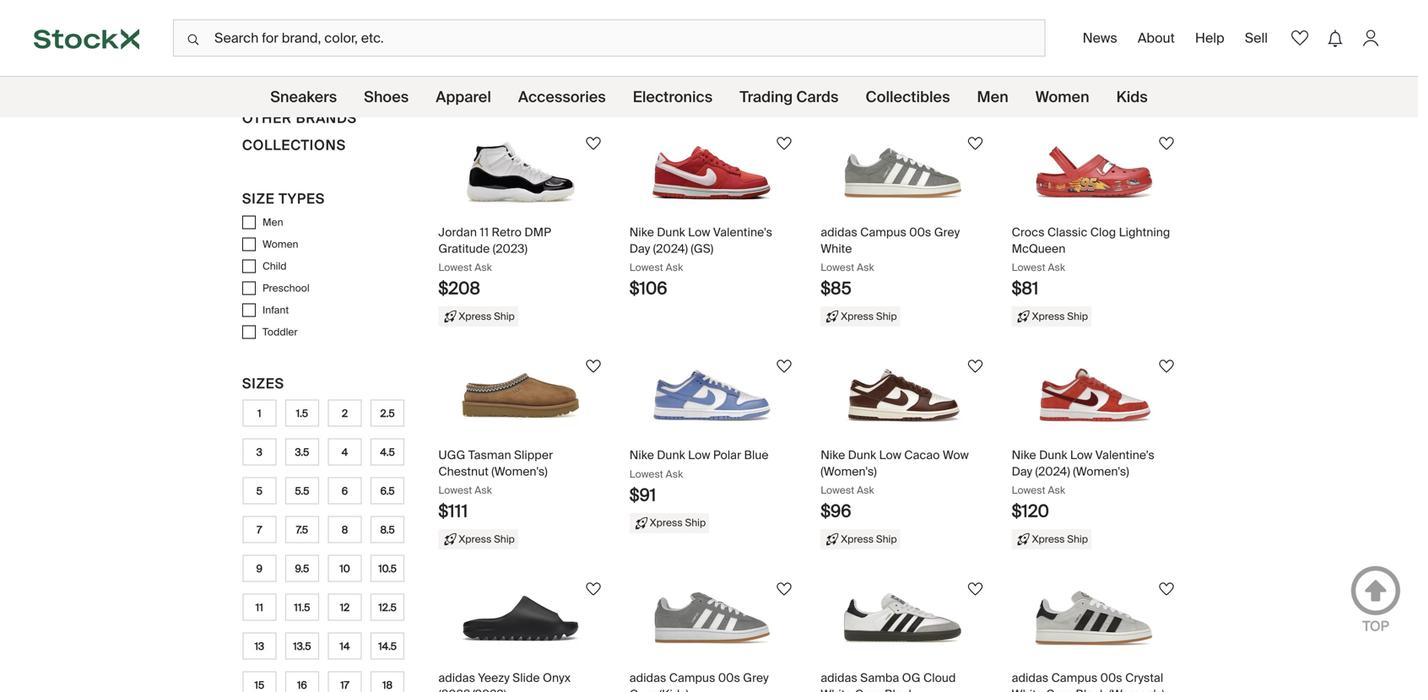 Task type: vqa. For each thing, say whether or not it's contained in the screenshot.
left a
no



Task type: locate. For each thing, give the bounding box(es) containing it.
day up $120
[[1012, 464, 1033, 480]]

brands up other brands
[[305, 82, 366, 100]]

brands inside button
[[296, 109, 357, 127]]

0 vertical spatial women
[[1036, 87, 1090, 107]]

0 horizontal spatial women
[[263, 238, 299, 251]]

valentine's up (gs)
[[714, 225, 773, 240]]

0 horizontal spatial 11
[[256, 601, 263, 614]]

black inside adidas samba og cloud white core black
[[885, 687, 915, 693]]

11.5 button
[[285, 594, 319, 621]]

low left polar
[[688, 448, 711, 463]]

polar
[[714, 448, 742, 463]]

0 horizontal spatial 00s
[[719, 671, 741, 686]]

campus
[[861, 225, 907, 240], [670, 671, 716, 686], [1052, 671, 1098, 686]]

nike for $77
[[1012, 2, 1037, 17]]

1 vertical spatial 11
[[256, 601, 263, 614]]

adidas for adidas yeezy slide onyx (2022/2023)
[[439, 671, 476, 686]]

campus down adidas campus 00s grey white image
[[861, 225, 907, 240]]

00s for $85
[[910, 225, 932, 240]]

adidas campus 00s grey gum (kids)
[[630, 671, 769, 693]]

dunk for $91
[[657, 448, 686, 463]]

adidas inside adidas yeezy slide onyx (2022/2023)
[[439, 671, 476, 686]]

0 vertical spatial men
[[978, 87, 1009, 107]]

grey down adidas campus 00s grey white image
[[935, 225, 960, 240]]

valentine's
[[714, 225, 773, 240], [1096, 448, 1155, 463]]

men down size types
[[263, 216, 283, 229]]

xpress ship for $85
[[841, 310, 898, 323]]

lowest inside lowest ask $103
[[821, 22, 855, 35]]

campus inside adidas campus 00s grey gum (kids)
[[670, 671, 716, 686]]

core for samba
[[855, 687, 882, 693]]

dust
[[564, 2, 590, 17]]

lowest up $106
[[630, 261, 664, 274]]

all favorites image
[[1289, 26, 1313, 50]]

ship for $81
[[1068, 310, 1089, 323]]

xpress for $77
[[1033, 71, 1065, 84]]

about
[[1138, 29, 1176, 47]]

valentine's for $120
[[1096, 448, 1155, 463]]

(women's) down "nike dunk low valentine's day (2024) (women's)" image at the bottom right
[[1074, 464, 1130, 480]]

xpress up electronics
[[650, 71, 683, 84]]

00s for (women's)
[[1101, 671, 1123, 686]]

black down adidas campus 00s crystal white core black (women's) image at right
[[1076, 687, 1107, 693]]

1 horizontal spatial black
[[1076, 687, 1107, 693]]

1 vertical spatial 1
[[258, 407, 261, 420]]

xpress ship down $111
[[459, 533, 515, 546]]

day up $106
[[630, 241, 651, 257]]

campus for $85
[[861, 225, 907, 240]]

follow image right adidas samba og cloud white core black image
[[966, 579, 986, 600]]

nike up $96
[[821, 448, 846, 463]]

black down the og
[[885, 687, 915, 693]]

nike inside the nike dunk low photon dust (women's)
[[439, 2, 463, 17]]

$208
[[439, 278, 481, 299]]

xpress ship down the $103
[[841, 71, 898, 84]]

ask inside the nike dunk low cacao wow (women's) lowest ask $96
[[857, 484, 875, 497]]

lowest inside nike dunk low valentine's day (2024) (gs) lowest ask $106
[[630, 261, 664, 274]]

air
[[1040, 2, 1055, 17]]

ship right apparel link
[[494, 87, 515, 100]]

adidas for adidas campus 00s grey white lowest ask $85
[[821, 225, 858, 240]]

xpress down $92 in the left of the page
[[459, 87, 492, 100]]

dunk left cacao
[[849, 448, 877, 463]]

black inside the adidas campus 00s crystal white core black (women's)
[[1076, 687, 1107, 693]]

nike up $120
[[1012, 448, 1037, 463]]

ship for $208
[[494, 310, 515, 323]]

adidas inside adidas campus 00s grey white lowest ask $85
[[821, 225, 858, 240]]

grey for adidas campus 00s grey gum (kids)
[[744, 671, 769, 686]]

1 vertical spatial day
[[1012, 464, 1033, 480]]

1 vertical spatial (2024)
[[1036, 464, 1071, 480]]

follow image right "nike dunk low valentine's day (2024) (women's)" image at the bottom right
[[1157, 356, 1177, 377]]

xpress ship down $81
[[1033, 310, 1089, 323]]

xpress down the $103
[[841, 71, 874, 84]]

0 vertical spatial (2024)
[[653, 241, 688, 257]]

Search... search field
[[173, 19, 1046, 57]]

0 horizontal spatial yeezy
[[242, 55, 289, 73]]

follow image right nike dunk low polar blue image
[[775, 356, 795, 377]]

11
[[480, 225, 489, 240], [256, 601, 263, 614]]

dunk inside the nike dunk low valentine's day (2024) (women's) lowest ask $120
[[1040, 448, 1068, 463]]

0 horizontal spatial grey
[[744, 671, 769, 686]]

adidas inside adidas campus 00s grey gum (kids)
[[630, 671, 667, 686]]

adidas yeezy slide onyx (2022/2023) image
[[462, 587, 580, 650]]

white
[[1143, 2, 1175, 17], [821, 241, 853, 257], [821, 687, 853, 693], [1012, 687, 1044, 693]]

adidas inside the adidas campus 00s crystal white core black (women's)
[[1012, 671, 1049, 686]]

1 vertical spatial men
[[263, 216, 283, 229]]

follow image
[[583, 133, 604, 154], [775, 133, 795, 154], [966, 356, 986, 377], [583, 579, 604, 600], [1157, 579, 1177, 600]]

crocs classic clog lightning mcqueen image
[[1035, 141, 1154, 204]]

1 vertical spatial brands
[[296, 109, 357, 127]]

lowest ask $103
[[821, 22, 875, 60]]

9.5 button
[[285, 555, 319, 582]]

follow image down accessories 'link'
[[583, 133, 604, 154]]

collections
[[242, 137, 346, 154]]

9 button
[[243, 555, 276, 582]]

11.5
[[294, 601, 310, 614]]

ask inside nike dunk low valentine's day (2024) (gs) lowest ask $106
[[666, 261, 683, 274]]

$91
[[630, 485, 657, 506]]

low down "nike dunk low valentine's day (2024) (women's)" image at the bottom right
[[1071, 448, 1093, 463]]

dunk left photon
[[466, 2, 494, 17]]

follow image for lowest
[[1157, 356, 1177, 377]]

0 horizontal spatial black
[[885, 687, 915, 693]]

xpress ship down $91
[[650, 517, 706, 530]]

other
[[242, 109, 292, 127]]

0 vertical spatial brands
[[305, 82, 366, 100]]

0 vertical spatial valentine's
[[714, 225, 773, 240]]

(2024) up $120
[[1036, 464, 1071, 480]]

product category switcher element
[[0, 77, 1419, 117]]

follow image for $81
[[1157, 133, 1177, 154]]

nike dunk low valentine's day (2024) (gs) image
[[653, 141, 771, 204]]

7
[[257, 524, 262, 537]]

16 button
[[285, 672, 319, 693]]

nike inside the nike dunk low valentine's day (2024) (women's) lowest ask $120
[[1012, 448, 1037, 463]]

adidas inside adidas samba og cloud white core black
[[821, 671, 858, 686]]

(2024) inside the nike dunk low valentine's day (2024) (women's) lowest ask $120
[[1036, 464, 1071, 480]]

kids
[[1117, 87, 1148, 107]]

1 horizontal spatial campus
[[861, 225, 907, 240]]

00s down adidas campus 00s grey white image
[[910, 225, 932, 240]]

size types
[[242, 190, 325, 208]]

white for adidas samba og cloud white core black
[[821, 687, 853, 693]]

dunk left polar
[[657, 448, 686, 463]]

campus down adidas campus 00s crystal white core black (women's) image at right
[[1052, 671, 1098, 686]]

nike left the air
[[1012, 2, 1037, 17]]

brands
[[305, 82, 366, 100], [296, 109, 357, 127]]

lowest down mcqueen
[[1012, 261, 1046, 274]]

ship up collectibles
[[877, 71, 898, 84]]

ship down jordan 11 retro dmp gratitude (2023) lowest ask $208
[[494, 310, 515, 323]]

0 horizontal spatial core
[[855, 687, 882, 693]]

day inside the nike dunk low valentine's day (2024) (women's) lowest ask $120
[[1012, 464, 1033, 480]]

lowest down gratitude
[[439, 261, 472, 274]]

1 core from the left
[[855, 687, 882, 693]]

0 vertical spatial 11
[[480, 225, 489, 240]]

trading cards
[[740, 87, 839, 107]]

1 horizontal spatial grey
[[935, 225, 960, 240]]

xpress ship for $91
[[650, 517, 706, 530]]

dunk for $120
[[1040, 448, 1068, 463]]

xpress
[[650, 71, 683, 84], [841, 71, 874, 84], [1033, 71, 1065, 84], [459, 87, 492, 100], [459, 310, 492, 323], [841, 310, 874, 323], [1033, 310, 1065, 323], [650, 517, 683, 530], [459, 533, 492, 546], [841, 533, 874, 546], [1033, 533, 1065, 546]]

black for campus
[[1076, 687, 1107, 693]]

1 horizontal spatial men
[[978, 87, 1009, 107]]

xpress ship for $81
[[1033, 310, 1089, 323]]

0 horizontal spatial men
[[263, 216, 283, 229]]

black
[[885, 687, 915, 693], [1076, 687, 1107, 693]]

trading cards link
[[740, 77, 839, 117]]

white inside adidas campus 00s grey white lowest ask $85
[[821, 241, 853, 257]]

00s inside adidas campus 00s grey white lowest ask $85
[[910, 225, 932, 240]]

cacao
[[905, 448, 940, 463]]

1 right force
[[1092, 2, 1096, 17]]

low left ''07'
[[1099, 2, 1122, 17]]

2.5
[[381, 407, 395, 420]]

reebok
[[242, 1, 302, 19]]

adidas for adidas campus 00s grey gum (kids)
[[630, 671, 667, 686]]

valentine's for $106
[[714, 225, 773, 240]]

low for nike dunk low valentine's day (2024) (gs) lowest ask $106
[[688, 225, 711, 240]]

lowest up $90 at the top left of the page
[[630, 22, 664, 35]]

(women's) down crystal
[[1109, 687, 1166, 693]]

0 horizontal spatial campus
[[670, 671, 716, 686]]

xpress for $208
[[459, 310, 492, 323]]

core inside the adidas campus 00s crystal white core black (women's)
[[1047, 687, 1074, 693]]

ship down the nike dunk low valentine's day (2024) (women's) lowest ask $120
[[1068, 533, 1089, 546]]

9.5
[[295, 562, 309, 576]]

follow image right nike dunk low cacao wow (women's) image
[[966, 356, 986, 377]]

ship down adidas campus 00s grey white lowest ask $85
[[877, 310, 898, 323]]

1 horizontal spatial core
[[1047, 687, 1074, 693]]

lowest up the $103
[[821, 22, 855, 35]]

xpress ship down $77
[[1033, 71, 1089, 84]]

(2024) for $120
[[1036, 464, 1071, 480]]

1 horizontal spatial (2024)
[[1036, 464, 1071, 480]]

8 button
[[328, 517, 362, 544]]

ask inside jordan 11 retro dmp gratitude (2023) lowest ask $208
[[475, 261, 492, 274]]

dunk inside nike dunk low valentine's day (2024) (gs) lowest ask $106
[[657, 225, 686, 240]]

0 horizontal spatial day
[[630, 241, 651, 257]]

8.5 button
[[371, 517, 405, 544]]

(2024) left (gs)
[[653, 241, 688, 257]]

follow image right crocs classic clog lightning mcqueen image
[[1157, 133, 1177, 154]]

adidas campus 00s crystal white core black (women's) image
[[1035, 587, 1154, 650]]

gum
[[630, 687, 656, 693]]

1 vertical spatial grey
[[744, 671, 769, 686]]

nike inside nike air force 1 low '07 white lowest ask $77
[[1012, 2, 1037, 17]]

ask inside adidas campus 00s grey white lowest ask $85
[[857, 261, 875, 274]]

sneakers link
[[271, 77, 337, 117]]

13
[[255, 640, 264, 653]]

brands for other brands
[[296, 109, 357, 127]]

00s inside the adidas campus 00s crystal white core black (women's)
[[1101, 671, 1123, 686]]

follow image right adidas yeezy slide onyx (2022/2023) image
[[583, 579, 604, 600]]

11 left retro
[[480, 225, 489, 240]]

toddler
[[263, 326, 298, 339]]

collectibles link
[[866, 77, 951, 117]]

12.5 button
[[371, 594, 405, 621]]

classic
[[1048, 225, 1088, 240]]

7.5
[[296, 524, 308, 537]]

xpress ship for $96
[[841, 533, 898, 546]]

low inside the nike dunk low photon dust (women's)
[[497, 2, 520, 17]]

17
[[341, 679, 349, 692]]

men
[[978, 87, 1009, 107], [263, 216, 283, 229]]

dunk for $96
[[849, 448, 877, 463]]

$96
[[821, 501, 852, 522]]

dunk inside the nike dunk low cacao wow (women's) lowest ask $96
[[849, 448, 877, 463]]

11 down 9 button
[[256, 601, 263, 614]]

low for nike dunk low cacao wow (women's) lowest ask $96
[[880, 448, 902, 463]]

low for nike dunk low valentine's day (2024) (women's) lowest ask $120
[[1071, 448, 1093, 463]]

1 inside 'button'
[[258, 407, 261, 420]]

xpress ship down $85
[[841, 310, 898, 323]]

core down samba
[[855, 687, 882, 693]]

0 vertical spatial grey
[[935, 225, 960, 240]]

brands down sneakers
[[296, 109, 357, 127]]

valentine's inside nike dunk low valentine's day (2024) (gs) lowest ask $106
[[714, 225, 773, 240]]

xpress down $96
[[841, 533, 874, 546]]

$90
[[630, 39, 661, 60]]

grey
[[935, 225, 960, 240], [744, 671, 769, 686]]

xpress for $111
[[459, 533, 492, 546]]

campus inside the adidas campus 00s crystal white core black (women's)
[[1052, 671, 1098, 686]]

photon
[[522, 2, 562, 17]]

5.5
[[295, 485, 309, 498]]

ship down 'ugg tasman slipper chestnut (women's) lowest ask $111' on the bottom of page
[[494, 533, 515, 546]]

low inside the nike dunk low valentine's day (2024) (women's) lowest ask $120
[[1071, 448, 1093, 463]]

trading
[[740, 87, 793, 107]]

(women's) down slipper
[[492, 464, 548, 480]]

13 button
[[243, 633, 276, 660]]

day for $106
[[630, 241, 651, 257]]

cards
[[797, 87, 839, 107]]

brands inside button
[[305, 82, 366, 100]]

dunk inside nike dunk low polar blue lowest ask $91
[[657, 448, 686, 463]]

adidas for adidas samba og cloud white core black
[[821, 671, 858, 686]]

day inside nike dunk low valentine's day (2024) (gs) lowest ask $106
[[630, 241, 651, 257]]

grey inside adidas campus 00s grey gum (kids)
[[744, 671, 769, 686]]

2 button
[[328, 400, 362, 427]]

dunk inside the nike dunk low photon dust (women's)
[[466, 2, 494, 17]]

low inside nike dunk low polar blue lowest ask $91
[[688, 448, 711, 463]]

luxury brands button
[[242, 81, 366, 108]]

white inside the adidas campus 00s crystal white core black (women's)
[[1012, 687, 1044, 693]]

nike up $91
[[630, 448, 655, 463]]

follow image for $208
[[583, 133, 604, 154]]

1 horizontal spatial yeezy
[[478, 671, 510, 686]]

4.5 button
[[371, 439, 405, 466]]

core inside adidas samba og cloud white core black
[[855, 687, 882, 693]]

1 horizontal spatial 00s
[[910, 225, 932, 240]]

6
[[342, 485, 348, 498]]

xpress ship down $92 in the left of the page
[[459, 87, 515, 100]]

(women's) up $92 in the left of the page
[[439, 18, 495, 34]]

1 vertical spatial women
[[263, 238, 299, 251]]

low left cacao
[[880, 448, 902, 463]]

ship for $77
[[1068, 71, 1089, 84]]

jordan 11 retro dmp gratitude (2023) lowest ask $208
[[439, 225, 552, 299]]

stockx logo link
[[0, 0, 173, 76]]

ship down nike dunk low polar blue lowest ask $91
[[685, 517, 706, 530]]

women up child
[[263, 238, 299, 251]]

adidas samba og cloud white core black link
[[814, 574, 992, 693]]

slipper
[[514, 448, 553, 463]]

0 vertical spatial 1
[[1092, 2, 1096, 17]]

onyx
[[543, 671, 571, 686]]

11 button
[[243, 594, 276, 621]]

adidas campus 00s grey gum (kids) link
[[623, 574, 801, 693]]

1 down sizes
[[258, 407, 261, 420]]

1 horizontal spatial 11
[[480, 225, 489, 240]]

2 black from the left
[[1076, 687, 1107, 693]]

lowest inside adidas campus 00s grey white lowest ask $85
[[821, 261, 855, 274]]

nike up $92 in the left of the page
[[439, 2, 463, 17]]

$77
[[1012, 39, 1040, 60]]

lowest inside crocs classic clog lightning mcqueen lowest ask $81
[[1012, 261, 1046, 274]]

00s left crystal
[[1101, 671, 1123, 686]]

nike inside the nike dunk low cacao wow (women's) lowest ask $96
[[821, 448, 846, 463]]

lowest ask $90
[[630, 22, 683, 60]]

low inside nike dunk low valentine's day (2024) (gs) lowest ask $106
[[688, 225, 711, 240]]

1 horizontal spatial women
[[1036, 87, 1090, 107]]

yeezy down vans button
[[242, 55, 289, 73]]

lowest inside jordan 11 retro dmp gratitude (2023) lowest ask $208
[[439, 261, 472, 274]]

1 black from the left
[[885, 687, 915, 693]]

follow image right ugg tasman slipper chestnut (women's) image
[[583, 356, 604, 377]]

white inside adidas samba og cloud white core black
[[821, 687, 853, 693]]

xpress down $208
[[459, 310, 492, 323]]

xpress for $81
[[1033, 310, 1065, 323]]

ask
[[666, 22, 683, 35], [857, 22, 875, 35], [1049, 22, 1066, 35], [475, 261, 492, 274], [666, 261, 683, 274], [857, 261, 875, 274], [1049, 261, 1066, 274], [666, 468, 683, 481], [475, 484, 492, 497], [857, 484, 875, 497], [1049, 484, 1066, 497]]

follow image right adidas campus 00s grey gum (kids) image
[[775, 579, 795, 600]]

1 vertical spatial valentine's
[[1096, 448, 1155, 463]]

2 horizontal spatial campus
[[1052, 671, 1098, 686]]

11 inside jordan 11 retro dmp gratitude (2023) lowest ask $208
[[480, 225, 489, 240]]

1 horizontal spatial 1
[[1092, 2, 1096, 17]]

yeezy up (2022/2023) at the left bottom of the page
[[478, 671, 510, 686]]

yeezy inside adidas yeezy slide onyx (2022/2023)
[[478, 671, 510, 686]]

low up (gs)
[[688, 225, 711, 240]]

00s down adidas campus 00s grey gum (kids) image
[[719, 671, 741, 686]]

lowest up $91
[[630, 468, 664, 481]]

0 horizontal spatial (2024)
[[653, 241, 688, 257]]

0 vertical spatial day
[[630, 241, 651, 257]]

1 horizontal spatial valentine's
[[1096, 448, 1155, 463]]

accessories
[[519, 87, 606, 107]]

follow image down men link
[[966, 133, 986, 154]]

0 horizontal spatial 1
[[258, 407, 261, 420]]

11 inside 11 button
[[256, 601, 263, 614]]

18
[[383, 679, 393, 692]]

2 core from the left
[[1047, 687, 1074, 693]]

0 horizontal spatial valentine's
[[714, 225, 773, 240]]

xpress down $77
[[1033, 71, 1065, 84]]

grey inside adidas campus 00s grey white lowest ask $85
[[935, 225, 960, 240]]

(2024)
[[653, 241, 688, 257], [1036, 464, 1071, 480]]

14.5 button
[[371, 633, 405, 660]]

low left photon
[[497, 2, 520, 17]]

ask inside nike air force 1 low '07 white lowest ask $77
[[1049, 22, 1066, 35]]

xpress down $120
[[1033, 533, 1065, 546]]

my account image
[[1360, 26, 1384, 50]]

xpress down $81
[[1033, 310, 1065, 323]]

xpress ship down $96
[[841, 533, 898, 546]]

core down adidas campus 00s crystal white core black (women's) image at right
[[1047, 687, 1074, 693]]

notification icon image
[[1324, 27, 1348, 50]]

10 button
[[328, 555, 362, 582]]

lowest up $120
[[1012, 484, 1046, 497]]

(women's) inside the nike dunk low valentine's day (2024) (women's) lowest ask $120
[[1074, 464, 1130, 480]]

xpress ship
[[650, 71, 706, 84], [841, 71, 898, 84], [1033, 71, 1089, 84], [459, 87, 515, 100], [459, 310, 515, 323], [841, 310, 898, 323], [1033, 310, 1089, 323], [650, 517, 706, 530], [459, 533, 515, 546], [841, 533, 898, 546], [1033, 533, 1089, 546]]

men left the women link
[[978, 87, 1009, 107]]

1 vertical spatial yeezy
[[478, 671, 510, 686]]

dunk up $120
[[1040, 448, 1068, 463]]

2 horizontal spatial 00s
[[1101, 671, 1123, 686]]

campus inside adidas campus 00s grey white lowest ask $85
[[861, 225, 907, 240]]

12 button
[[328, 594, 362, 621]]

ugg
[[439, 448, 466, 463]]

14 button
[[328, 633, 362, 660]]

(women's) up $96
[[821, 464, 877, 480]]

valentine's inside the nike dunk low valentine's day (2024) (women's) lowest ask $120
[[1096, 448, 1155, 463]]

dunk up $106
[[657, 225, 686, 240]]

ship down the nike dunk low cacao wow (women's) lowest ask $96
[[877, 533, 898, 546]]

14.5
[[379, 640, 397, 653]]

ugg tasman slipper chestnut (women's) lowest ask $111
[[439, 448, 553, 522]]

ship down crocs classic clog lightning mcqueen lowest ask $81
[[1068, 310, 1089, 323]]

lowest up $85
[[821, 261, 855, 274]]

grey for adidas campus 00s grey white lowest ask $85
[[935, 225, 960, 240]]

jordan 11 retro dmp gratitude (2023) image
[[462, 141, 580, 204]]

low inside the nike dunk low cacao wow (women's) lowest ask $96
[[880, 448, 902, 463]]

help link
[[1189, 22, 1232, 54]]

nike inside nike dunk low polar blue lowest ask $91
[[630, 448, 655, 463]]

types
[[279, 190, 325, 208]]

1 horizontal spatial day
[[1012, 464, 1033, 480]]

xpress down $111
[[459, 533, 492, 546]]

lowest down chestnut
[[439, 484, 472, 497]]

valentine's down "nike dunk low valentine's day (2024) (women's)" image at the bottom right
[[1096, 448, 1155, 463]]

follow image
[[966, 133, 986, 154], [1157, 133, 1177, 154], [583, 356, 604, 377], [775, 356, 795, 377], [1157, 356, 1177, 377], [775, 579, 795, 600], [966, 579, 986, 600]]

lowest up $77
[[1012, 22, 1046, 35]]

follow image down trading cards "link"
[[775, 133, 795, 154]]

nike for $120
[[1012, 448, 1037, 463]]

luxury brands
[[242, 82, 366, 100]]

xpress down $85
[[841, 310, 874, 323]]

(2024) inside nike dunk low valentine's day (2024) (gs) lowest ask $106
[[653, 241, 688, 257]]

xpress for $85
[[841, 310, 874, 323]]

samba
[[861, 671, 900, 686]]

women down $77
[[1036, 87, 1090, 107]]

grey down adidas campus 00s grey gum (kids) image
[[744, 671, 769, 686]]



Task type: describe. For each thing, give the bounding box(es) containing it.
nike air force 1 low '07 white lowest ask $77
[[1012, 2, 1175, 60]]

sizes
[[242, 375, 285, 393]]

follow image for $91
[[775, 356, 795, 377]]

vans button
[[242, 27, 281, 54]]

adidas samba og cloud white core black image
[[844, 587, 962, 650]]

yeezy button
[[242, 54, 289, 81]]

lowest inside nike air force 1 low '07 white lowest ask $77
[[1012, 22, 1046, 35]]

low for nike dunk low photon dust (women's)
[[497, 2, 520, 17]]

(kids)
[[659, 687, 689, 693]]

(2022/2023)
[[439, 687, 507, 693]]

ask inside 'ugg tasman slipper chestnut (women's) lowest ask $111'
[[475, 484, 492, 497]]

white inside nike air force 1 low '07 white lowest ask $77
[[1143, 2, 1175, 17]]

xpress for $96
[[841, 533, 874, 546]]

white for adidas campus 00s grey white lowest ask $85
[[821, 241, 853, 257]]

infant
[[263, 304, 289, 317]]

back to top image
[[1351, 566, 1402, 617]]

accessories link
[[519, 77, 606, 117]]

xpress ship for $111
[[459, 533, 515, 546]]

lowest inside the nike dunk low cacao wow (women's) lowest ask $96
[[821, 484, 855, 497]]

ask inside lowest ask $103
[[857, 22, 875, 35]]

ask inside nike dunk low polar blue lowest ask $91
[[666, 468, 683, 481]]

sell link
[[1239, 22, 1275, 54]]

xpress ship for $208
[[459, 310, 515, 323]]

nike dunk low valentine's day (2024) (women's) image
[[1035, 364, 1154, 427]]

1 inside nike air force 1 low '07 white lowest ask $77
[[1092, 2, 1096, 17]]

$92
[[439, 55, 469, 76]]

size
[[242, 190, 275, 208]]

low inside nike air force 1 low '07 white lowest ask $77
[[1099, 2, 1122, 17]]

2
[[342, 407, 348, 420]]

campus for (women's)
[[1052, 671, 1098, 686]]

lowest inside 'ugg tasman slipper chestnut (women's) lowest ask $111'
[[439, 484, 472, 497]]

follow image for $111
[[583, 356, 604, 377]]

(women's) inside the nike dunk low cacao wow (women's) lowest ask $96
[[821, 464, 877, 480]]

ship for $120
[[1068, 533, 1089, 546]]

low for nike dunk low polar blue lowest ask $91
[[688, 448, 711, 463]]

child
[[263, 260, 287, 273]]

news
[[1083, 29, 1118, 47]]

14
[[340, 640, 350, 653]]

dmp
[[525, 225, 552, 240]]

nike dunk low polar blue image
[[653, 364, 771, 427]]

$85
[[821, 278, 852, 299]]

ask inside the nike dunk low valentine's day (2024) (women's) lowest ask $120
[[1049, 484, 1066, 497]]

1.5
[[296, 407, 308, 420]]

tasman
[[469, 448, 512, 463]]

apparel
[[436, 87, 491, 107]]

white for adidas campus 00s crystal white core black (women's)
[[1012, 687, 1044, 693]]

ask inside "lowest ask $90"
[[666, 22, 683, 35]]

top
[[1364, 618, 1390, 636]]

gratitude
[[439, 241, 490, 257]]

women link
[[1036, 77, 1090, 117]]

00s inside adidas campus 00s grey gum (kids)
[[719, 671, 741, 686]]

adidas campus 00s crystal white core black (women's)
[[1012, 671, 1166, 693]]

reebok button
[[242, 0, 302, 27]]

sell
[[1246, 29, 1269, 47]]

15
[[255, 679, 264, 692]]

adidas yeezy slide onyx (2022/2023)
[[439, 671, 571, 693]]

10.5
[[379, 562, 397, 576]]

nike dunk low photon dust (women's)
[[439, 2, 590, 34]]

women inside product category switcher element
[[1036, 87, 1090, 107]]

crystal
[[1126, 671, 1164, 686]]

clog
[[1091, 225, 1117, 240]]

follow image for $85
[[966, 133, 986, 154]]

nike for $96
[[821, 448, 846, 463]]

nike for $91
[[630, 448, 655, 463]]

retro
[[492, 225, 522, 240]]

nike dunk low valentine's day (2024) (women's) lowest ask $120
[[1012, 448, 1155, 522]]

5
[[256, 485, 263, 498]]

5 button
[[243, 478, 276, 505]]

lowest inside the nike dunk low valentine's day (2024) (women's) lowest ask $120
[[1012, 484, 1046, 497]]

luxury
[[242, 82, 301, 100]]

1 button
[[243, 400, 276, 427]]

adidas samba og cloud white core black
[[821, 671, 957, 693]]

3.5 button
[[285, 439, 319, 466]]

wow
[[943, 448, 969, 463]]

other brands button
[[242, 108, 357, 135]]

(women's) inside the nike dunk low photon dust (women's)
[[439, 18, 495, 34]]

ugg tasman slipper chestnut (women's) image
[[462, 364, 580, 427]]

(gs)
[[691, 241, 714, 257]]

nike inside nike dunk low valentine's day (2024) (gs) lowest ask $106
[[630, 225, 655, 240]]

xpress for $120
[[1033, 533, 1065, 546]]

ask inside crocs classic clog lightning mcqueen lowest ask $81
[[1049, 261, 1066, 274]]

vans
[[242, 28, 281, 46]]

12.5
[[379, 601, 397, 614]]

(women's) inside the adidas campus 00s crystal white core black (women's)
[[1109, 687, 1166, 693]]

6.5 button
[[371, 478, 405, 505]]

nike dunk low cacao wow (women's) image
[[844, 364, 962, 427]]

ship for $111
[[494, 533, 515, 546]]

$106
[[630, 278, 668, 299]]

xpress for $91
[[650, 517, 683, 530]]

black for samba
[[885, 687, 915, 693]]

2.5 button
[[371, 400, 405, 427]]

5.5 button
[[285, 478, 319, 505]]

ship for $91
[[685, 517, 706, 530]]

8.5
[[381, 524, 395, 537]]

core for campus
[[1047, 687, 1074, 693]]

8
[[342, 524, 348, 537]]

lightning
[[1120, 225, 1171, 240]]

(women's) inside 'ugg tasman slipper chestnut (women's) lowest ask $111'
[[492, 464, 548, 480]]

3.5
[[295, 446, 309, 459]]

day for $120
[[1012, 464, 1033, 480]]

7.5 button
[[285, 517, 319, 544]]

xpress ship up electronics
[[650, 71, 706, 84]]

shoes link
[[364, 77, 409, 117]]

follow image for $96
[[966, 356, 986, 377]]

follow image right adidas campus 00s crystal white core black (women's) image at right
[[1157, 579, 1177, 600]]

force
[[1058, 2, 1089, 17]]

lowest inside "lowest ask $90"
[[630, 22, 664, 35]]

$103
[[821, 39, 859, 60]]

stockx logo image
[[34, 29, 139, 50]]

0 vertical spatial yeezy
[[242, 55, 289, 73]]

lowest inside nike dunk low polar blue lowest ask $91
[[630, 468, 664, 481]]

10
[[340, 562, 350, 576]]

adidas for adidas campus 00s crystal white core black (women's)
[[1012, 671, 1049, 686]]

13.5 button
[[285, 633, 319, 660]]

adidas campus 00s grey white image
[[844, 141, 962, 204]]

about link
[[1132, 22, 1182, 54]]

4 button
[[328, 439, 362, 466]]

'07
[[1124, 2, 1140, 17]]

men link
[[978, 77, 1009, 117]]

xpress ship for $77
[[1033, 71, 1089, 84]]

(2024) for $106
[[653, 241, 688, 257]]

xpress ship for $120
[[1033, 533, 1089, 546]]

adidas campus 00s grey gum (kids) image
[[653, 587, 771, 650]]

men inside product category switcher element
[[978, 87, 1009, 107]]

brands for luxury brands
[[305, 82, 366, 100]]

9
[[256, 562, 263, 576]]

ship for $85
[[877, 310, 898, 323]]

ship for $96
[[877, 533, 898, 546]]

15 button
[[243, 672, 276, 693]]

jordan
[[439, 225, 477, 240]]

mcqueen
[[1012, 241, 1066, 257]]

16
[[297, 679, 307, 692]]

follow image for $106
[[775, 133, 795, 154]]

$81
[[1012, 278, 1039, 299]]

ship up electronics
[[685, 71, 706, 84]]

adidas yeezy slide onyx (2022/2023) link
[[432, 574, 610, 693]]

slide
[[513, 671, 540, 686]]

crocs
[[1012, 225, 1045, 240]]



